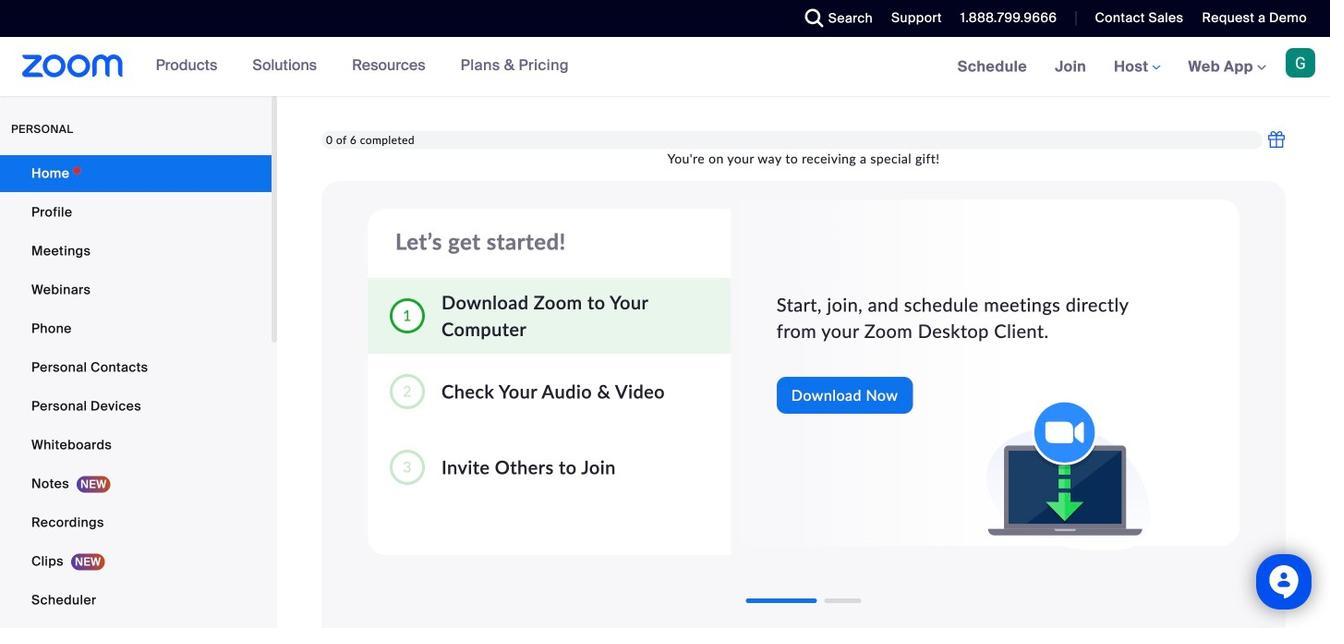 Task type: locate. For each thing, give the bounding box(es) containing it.
banner
[[0, 37, 1331, 98]]

profile picture image
[[1287, 48, 1316, 78]]



Task type: describe. For each thing, give the bounding box(es) containing it.
product information navigation
[[142, 37, 583, 96]]

zoom logo image
[[22, 55, 123, 78]]

personal menu menu
[[0, 155, 272, 628]]

meetings navigation
[[944, 37, 1331, 98]]



Task type: vqa. For each thing, say whether or not it's contained in the screenshot.
banner
yes



